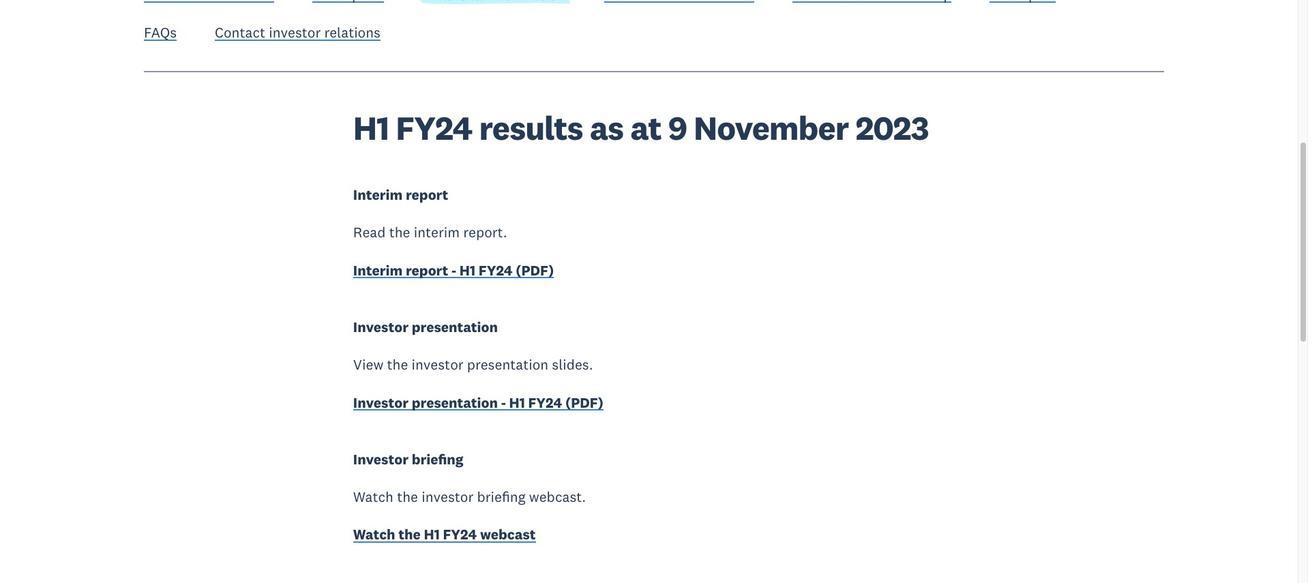 Task type: vqa. For each thing, say whether or not it's contained in the screenshot.
1st Limited. from the right
no



Task type: describe. For each thing, give the bounding box(es) containing it.
watch for watch the h1 fy24 webcast
[[353, 526, 396, 544]]

9
[[668, 107, 687, 149]]

investor for investor briefing
[[353, 450, 409, 469]]

investor for investor presentation
[[353, 318, 409, 336]]

watch for watch the investor briefing webcast.
[[353, 488, 394, 506]]

investor presentation - h1 fy24 (pdf)
[[353, 393, 604, 412]]

faqs link
[[144, 23, 177, 45]]

report for interim report - h1 fy24 (pdf)
[[406, 261, 449, 280]]

the for read the interim report.
[[389, 223, 410, 242]]

- for presentation
[[501, 393, 506, 412]]

report for interim report
[[406, 186, 449, 204]]

0 vertical spatial investor
[[269, 23, 321, 42]]

investor for view
[[412, 356, 464, 374]]

read the interim report.
[[353, 223, 507, 242]]

0 horizontal spatial briefing
[[412, 450, 464, 469]]

contact
[[215, 23, 265, 42]]

contact investor relations
[[215, 23, 381, 42]]

h1 fy24 results as at 9 november 2023
[[353, 107, 929, 149]]

1 horizontal spatial briefing
[[477, 488, 526, 506]]

webcast
[[480, 526, 536, 544]]

investor for watch
[[422, 488, 474, 506]]

- for report
[[452, 261, 457, 280]]

2023
[[856, 107, 929, 149]]

(pdf) for interim report - h1 fy24 (pdf)
[[516, 261, 554, 280]]

the for watch the h1 fy24 webcast
[[399, 526, 421, 544]]

watch the h1 fy24 webcast
[[353, 526, 536, 544]]

interim report - h1 fy24 (pdf) link
[[353, 261, 554, 283]]

contact investor relations link
[[215, 23, 381, 45]]

watch the investor briefing webcast.
[[353, 488, 586, 506]]

read
[[353, 223, 386, 242]]



Task type: locate. For each thing, give the bounding box(es) containing it.
1 vertical spatial watch
[[353, 526, 396, 544]]

0 horizontal spatial -
[[452, 261, 457, 280]]

(pdf) for investor presentation - h1 fy24 (pdf)
[[566, 393, 604, 412]]

fy24 inside investor presentation - h1 fy24 (pdf) link
[[528, 393, 562, 412]]

report up read the interim report.
[[406, 186, 449, 204]]

1 vertical spatial presentation
[[467, 356, 549, 374]]

relations
[[324, 23, 381, 42]]

0 vertical spatial -
[[452, 261, 457, 280]]

presentation up 'view the investor presentation slides.' at the left bottom
[[412, 318, 498, 336]]

presentation down 'view the investor presentation slides.' at the left bottom
[[412, 393, 498, 412]]

presentation for investor presentation
[[412, 318, 498, 336]]

2 vertical spatial investor
[[422, 488, 474, 506]]

slides.
[[552, 356, 593, 374]]

0 vertical spatial watch
[[353, 488, 394, 506]]

2 report from the top
[[406, 261, 449, 280]]

interim
[[353, 186, 403, 204], [353, 261, 403, 280]]

(pdf)
[[516, 261, 554, 280], [566, 393, 604, 412]]

0 vertical spatial presentation
[[412, 318, 498, 336]]

november
[[694, 107, 849, 149]]

0 vertical spatial interim
[[353, 186, 403, 204]]

0 horizontal spatial (pdf)
[[516, 261, 554, 280]]

2 interim from the top
[[353, 261, 403, 280]]

interim down read
[[353, 261, 403, 280]]

view the investor presentation slides.
[[353, 356, 593, 374]]

watch
[[353, 488, 394, 506], [353, 526, 396, 544]]

interim
[[414, 223, 460, 242]]

interim for interim report
[[353, 186, 403, 204]]

1 vertical spatial briefing
[[477, 488, 526, 506]]

briefing up "webcast"
[[477, 488, 526, 506]]

2 vertical spatial investor
[[353, 450, 409, 469]]

- down 'view the investor presentation slides.' at the left bottom
[[501, 393, 506, 412]]

0 vertical spatial (pdf)
[[516, 261, 554, 280]]

fy24 inside interim report - h1 fy24 (pdf) link
[[479, 261, 513, 280]]

investor presentation
[[353, 318, 498, 336]]

investor presentation - h1 fy24 (pdf) link
[[353, 393, 604, 415]]

0 vertical spatial report
[[406, 186, 449, 204]]

the for view the investor presentation slides.
[[387, 356, 408, 374]]

the for watch the investor briefing webcast.
[[397, 488, 418, 506]]

0 vertical spatial briefing
[[412, 450, 464, 469]]

0 vertical spatial investor
[[353, 318, 409, 336]]

h1
[[353, 107, 389, 149], [460, 261, 476, 280], [509, 393, 525, 412], [424, 526, 440, 544]]

report.
[[464, 223, 507, 242]]

3 investor from the top
[[353, 450, 409, 469]]

investor up watch the h1 fy24 webcast
[[422, 488, 474, 506]]

1 interim from the top
[[353, 186, 403, 204]]

1 investor from the top
[[353, 318, 409, 336]]

investor down investor presentation
[[412, 356, 464, 374]]

interim for interim report - h1 fy24 (pdf)
[[353, 261, 403, 280]]

as
[[590, 107, 624, 149]]

fy24
[[396, 107, 473, 149], [479, 261, 513, 280], [528, 393, 562, 412], [443, 526, 477, 544]]

interim report - h1 fy24 (pdf)
[[353, 261, 554, 280]]

1 vertical spatial (pdf)
[[566, 393, 604, 412]]

1 vertical spatial investor
[[412, 356, 464, 374]]

results
[[479, 107, 583, 149]]

webcast.
[[529, 488, 586, 506]]

presentation for investor presentation - h1 fy24 (pdf)
[[412, 393, 498, 412]]

presentation up the investor presentation - h1 fy24 (pdf)
[[467, 356, 549, 374]]

report
[[406, 186, 449, 204], [406, 261, 449, 280]]

interim up read
[[353, 186, 403, 204]]

1 vertical spatial report
[[406, 261, 449, 280]]

investor right "contact"
[[269, 23, 321, 42]]

- down interim
[[452, 261, 457, 280]]

view
[[353, 356, 384, 374]]

report down read the interim report.
[[406, 261, 449, 280]]

1 report from the top
[[406, 186, 449, 204]]

2 watch from the top
[[353, 526, 396, 544]]

1 vertical spatial investor
[[353, 393, 409, 412]]

2 investor from the top
[[353, 393, 409, 412]]

1 watch from the top
[[353, 488, 394, 506]]

1 vertical spatial -
[[501, 393, 506, 412]]

interim report
[[353, 186, 449, 204]]

the
[[389, 223, 410, 242], [387, 356, 408, 374], [397, 488, 418, 506], [399, 526, 421, 544]]

-
[[452, 261, 457, 280], [501, 393, 506, 412]]

briefing up watch the investor briefing webcast.
[[412, 450, 464, 469]]

faqs
[[144, 23, 177, 42]]

fy24 inside watch the h1 fy24 webcast link
[[443, 526, 477, 544]]

presentation
[[412, 318, 498, 336], [467, 356, 549, 374], [412, 393, 498, 412]]

1 horizontal spatial -
[[501, 393, 506, 412]]

at
[[631, 107, 662, 149]]

investor
[[269, 23, 321, 42], [412, 356, 464, 374], [422, 488, 474, 506]]

investor briefing
[[353, 450, 464, 469]]

1 horizontal spatial (pdf)
[[566, 393, 604, 412]]

1 vertical spatial interim
[[353, 261, 403, 280]]

watch the h1 fy24 webcast link
[[353, 526, 536, 547]]

investor
[[353, 318, 409, 336], [353, 393, 409, 412], [353, 450, 409, 469]]

briefing
[[412, 450, 464, 469], [477, 488, 526, 506]]

investor for investor presentation - h1 fy24 (pdf)
[[353, 393, 409, 412]]

2 vertical spatial presentation
[[412, 393, 498, 412]]



